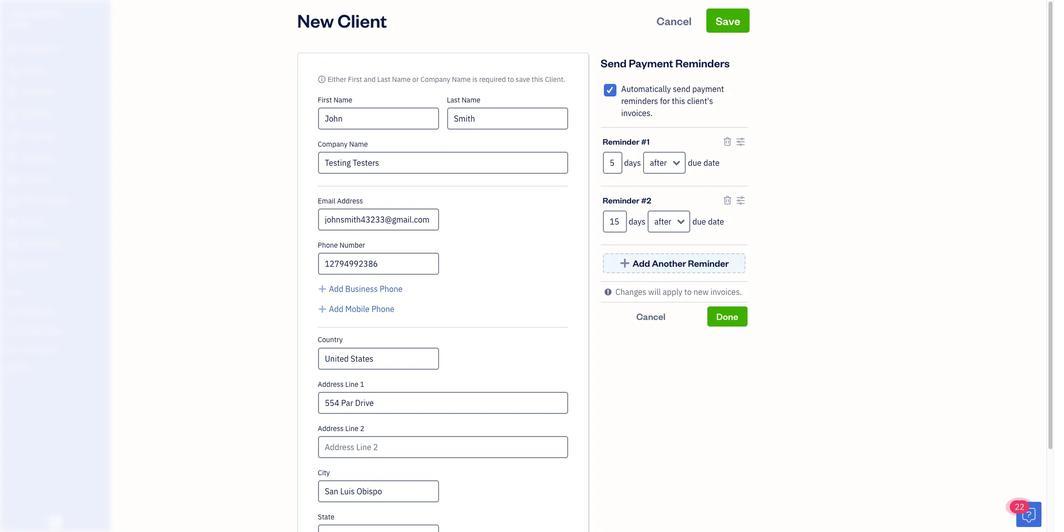 Task type: vqa. For each thing, say whether or not it's contained in the screenshot.
bottommost Add
yes



Task type: describe. For each thing, give the bounding box(es) containing it.
cancel for the bottom cancel button
[[637, 311, 666, 322]]

address line 1
[[318, 380, 365, 389]]

add for add mobile phone
[[329, 304, 344, 314]]

resource center badge image
[[1017, 502, 1042, 527]]

name for company name
[[349, 140, 368, 149]]

email
[[318, 197, 336, 206]]

1 vertical spatial company
[[318, 140, 348, 149]]

apply
[[663, 287, 683, 297]]

1 for address line 1
[[360, 380, 365, 389]]

is
[[473, 75, 478, 84]]

add business phone
[[329, 284, 403, 294]]

2 for reminder # 2
[[647, 195, 652, 206]]

1 horizontal spatial and
[[364, 75, 376, 84]]

name for first name
[[334, 96, 352, 105]]

changes will apply to new invoices.
[[616, 287, 742, 297]]

dashboard image
[[7, 45, 19, 55]]

after for 1
[[650, 158, 667, 168]]

invoice image
[[7, 110, 19, 120]]

reminder # 2
[[603, 195, 652, 206]]

city
[[318, 469, 330, 478]]

company name
[[318, 140, 368, 149]]

last name
[[447, 96, 481, 105]]

items and services link
[[3, 322, 108, 339]]

apps link
[[3, 285, 108, 302]]

due for 2
[[693, 217, 706, 227]]

team members
[[8, 308, 51, 316]]

1 horizontal spatial company
[[421, 75, 451, 84]]

1 vertical spatial first
[[318, 96, 332, 105]]

Address Line 1 text field
[[318, 392, 568, 414]]

due date for 2
[[693, 217, 725, 227]]

cancel for cancel button to the top
[[657, 14, 692, 28]]

send
[[601, 56, 627, 70]]

either first and last name or company name is required to save this client.
[[328, 75, 566, 84]]

exclamationcircle image
[[605, 286, 612, 298]]

items and services
[[8, 326, 61, 334]]

22 button
[[1010, 501, 1042, 527]]

2 for address line 2
[[360, 424, 365, 433]]

client.
[[545, 75, 566, 84]]

invoices. inside automatically send payment reminders for this client's invoices.
[[622, 108, 653, 118]]

1 horizontal spatial last
[[447, 96, 460, 105]]

automatically
[[622, 84, 671, 94]]

reminder for reminder # 2
[[603, 195, 640, 206]]

date for 1
[[704, 158, 720, 168]]

add for add another reminder
[[633, 257, 650, 269]]

line for 1
[[346, 380, 359, 389]]

timer image
[[7, 196, 19, 206]]

services
[[36, 326, 61, 334]]

team
[[8, 308, 23, 316]]

bank connections
[[8, 345, 59, 353]]

check image
[[606, 85, 615, 95]]

name for last name
[[462, 96, 481, 105]]

Address Line 2 text field
[[318, 436, 568, 458]]

remove reminder #2 image
[[723, 195, 732, 207]]

members
[[25, 308, 51, 316]]

City text field
[[318, 481, 439, 503]]

Company Name text field
[[318, 152, 568, 174]]

reminders
[[622, 96, 658, 106]]

edit reminder #1 message image
[[736, 136, 746, 148]]

business
[[345, 284, 378, 294]]

primary image
[[318, 75, 326, 84]]

address line 2
[[318, 424, 365, 433]]

reminders
[[676, 56, 730, 70]]

james peterson owner
[[8, 9, 62, 28]]

for
[[660, 96, 670, 106]]

0 vertical spatial cancel button
[[648, 9, 701, 33]]

number
[[340, 241, 365, 250]]

# for 2
[[641, 195, 647, 206]]

send payment reminders
[[601, 56, 730, 70]]

settings link
[[3, 359, 108, 377]]

add mobile phone
[[329, 304, 395, 314]]

phone for add mobile phone
[[372, 304, 395, 314]]

payment
[[693, 84, 724, 94]]

0 vertical spatial this
[[532, 75, 544, 84]]

name left or
[[392, 75, 411, 84]]

1 vertical spatial cancel button
[[601, 307, 702, 327]]

add mobile phone button
[[318, 303, 395, 315]]

send
[[673, 84, 691, 94]]

address for address line 2
[[318, 424, 344, 433]]

email address
[[318, 197, 363, 206]]

items
[[8, 326, 23, 334]]

due for 1
[[688, 158, 702, 168]]

apps
[[8, 289, 22, 297]]

either
[[328, 75, 346, 84]]

plus image
[[318, 283, 327, 295]]

after for 2
[[655, 217, 672, 227]]

main element
[[0, 0, 136, 532]]

bank connections link
[[3, 340, 108, 358]]

payment reminder offset in days text field for reminder # 2
[[603, 211, 627, 233]]



Task type: locate. For each thing, give the bounding box(es) containing it.
name left is
[[452, 75, 471, 84]]

0 vertical spatial date
[[704, 158, 720, 168]]

0 vertical spatial to
[[508, 75, 514, 84]]

new
[[297, 9, 334, 32]]

1 line from the top
[[346, 380, 359, 389]]

project image
[[7, 174, 19, 184]]

# for 1
[[641, 136, 647, 147]]

0 vertical spatial add
[[633, 257, 650, 269]]

to left save
[[508, 75, 514, 84]]

and right items
[[24, 326, 35, 334]]

line for 2
[[346, 424, 359, 433]]

payment reminder timing (before or after due date) field down reminder # 1
[[643, 152, 686, 174]]

company
[[421, 75, 451, 84], [318, 140, 348, 149]]

save
[[516, 75, 530, 84]]

1 vertical spatial and
[[24, 326, 35, 334]]

plus image inside the add another reminder button
[[619, 258, 631, 268]]

0 horizontal spatial to
[[508, 75, 514, 84]]

plus image up changes
[[619, 258, 631, 268]]

date for 2
[[708, 217, 725, 227]]

plus image for add mobile phone
[[318, 303, 327, 315]]

after
[[650, 158, 667, 168], [655, 217, 672, 227]]

plus image
[[619, 258, 631, 268], [318, 303, 327, 315]]

another
[[652, 257, 687, 269]]

0 vertical spatial days
[[624, 158, 641, 168]]

days down reminder # 1
[[624, 158, 641, 168]]

0 horizontal spatial 2
[[360, 424, 365, 433]]

0 vertical spatial reminder
[[603, 136, 640, 147]]

1 vertical spatial after
[[655, 217, 672, 227]]

0 horizontal spatial company
[[318, 140, 348, 149]]

0 vertical spatial company
[[421, 75, 451, 84]]

payment reminder timing (before or after due date) field up another
[[648, 211, 691, 233]]

1 vertical spatial days
[[629, 217, 646, 227]]

0 vertical spatial last
[[377, 75, 391, 84]]

1 # from the top
[[641, 136, 647, 147]]

last down either first and last name or company name is required to save this client.
[[447, 96, 460, 105]]

1 horizontal spatial to
[[685, 287, 692, 297]]

payment reminder offset in days text field down reminder # 2
[[603, 211, 627, 233]]

mobile
[[345, 304, 370, 314]]

state
[[318, 513, 335, 522]]

automatically send payment reminders for this client's invoices.
[[622, 84, 724, 118]]

expense image
[[7, 153, 19, 163]]

last left or
[[377, 75, 391, 84]]

name
[[392, 75, 411, 84], [452, 75, 471, 84], [334, 96, 352, 105], [462, 96, 481, 105], [349, 140, 368, 149]]

address for address line 1
[[318, 380, 344, 389]]

1 vertical spatial payment reminder offset in days text field
[[603, 211, 627, 233]]

line
[[346, 380, 359, 389], [346, 424, 359, 433]]

0 vertical spatial 1
[[647, 136, 650, 147]]

2 line from the top
[[346, 424, 359, 433]]

0 horizontal spatial last
[[377, 75, 391, 84]]

1 payment reminder offset in days text field from the top
[[603, 152, 623, 174]]

last
[[377, 75, 391, 84], [447, 96, 460, 105]]

money image
[[7, 218, 19, 228]]

reminder inside the add another reminder button
[[688, 257, 729, 269]]

days for 2
[[629, 217, 646, 227]]

client's
[[687, 96, 713, 106]]

0 horizontal spatial and
[[24, 326, 35, 334]]

invoices.
[[622, 108, 653, 118], [711, 287, 742, 297]]

to left 'new'
[[685, 287, 692, 297]]

0 vertical spatial payment reminder timing (before or after due date) field
[[643, 152, 686, 174]]

0 vertical spatial due
[[688, 158, 702, 168]]

0 horizontal spatial first
[[318, 96, 332, 105]]

0 horizontal spatial 1
[[360, 380, 365, 389]]

1 vertical spatial line
[[346, 424, 359, 433]]

save button
[[707, 9, 750, 33]]

new client
[[297, 9, 387, 32]]

plus image down plus image
[[318, 303, 327, 315]]

payment
[[629, 56, 674, 70]]

1 vertical spatial due
[[693, 217, 706, 227]]

address right email
[[337, 197, 363, 206]]

0 vertical spatial and
[[364, 75, 376, 84]]

address up city
[[318, 424, 344, 433]]

2 vertical spatial reminder
[[688, 257, 729, 269]]

team members link
[[3, 303, 108, 321]]

Country text field
[[319, 349, 438, 369]]

1 down reminders
[[647, 136, 650, 147]]

1 vertical spatial 1
[[360, 380, 365, 389]]

1 vertical spatial address
[[318, 380, 344, 389]]

0 horizontal spatial this
[[532, 75, 544, 84]]

1 vertical spatial cancel
[[637, 311, 666, 322]]

0 vertical spatial after
[[650, 158, 667, 168]]

2 payment reminder offset in days text field from the top
[[603, 211, 627, 233]]

1 vertical spatial date
[[708, 217, 725, 227]]

client
[[338, 9, 387, 32]]

1 vertical spatial payment reminder timing (before or after due date) field
[[648, 211, 691, 233]]

days
[[624, 158, 641, 168], [629, 217, 646, 227]]

2 # from the top
[[641, 195, 647, 206]]

due date
[[688, 158, 720, 168], [693, 217, 725, 227]]

cancel up send payment reminders
[[657, 14, 692, 28]]

0 vertical spatial #
[[641, 136, 647, 147]]

first right either in the top left of the page
[[348, 75, 362, 84]]

name down "first name" text field
[[349, 140, 368, 149]]

Phone Number text field
[[318, 253, 439, 275]]

after up reminder # 2
[[650, 158, 667, 168]]

this inside automatically send payment reminders for this client's invoices.
[[672, 96, 686, 106]]

reminder
[[603, 136, 640, 147], [603, 195, 640, 206], [688, 257, 729, 269]]

phone number
[[318, 241, 365, 250]]

cancel button
[[648, 9, 701, 33], [601, 307, 702, 327]]

phone
[[318, 241, 338, 250], [380, 284, 403, 294], [372, 304, 395, 314]]

name down is
[[462, 96, 481, 105]]

first down primary image
[[318, 96, 332, 105]]

or
[[413, 75, 419, 84]]

cancel
[[657, 14, 692, 28], [637, 311, 666, 322]]

phone down phone number "text field"
[[380, 284, 403, 294]]

company right or
[[421, 75, 451, 84]]

company down first name
[[318, 140, 348, 149]]

after up another
[[655, 217, 672, 227]]

1 horizontal spatial invoices.
[[711, 287, 742, 297]]

1 vertical spatial plus image
[[318, 303, 327, 315]]

0 vertical spatial plus image
[[619, 258, 631, 268]]

0 vertical spatial line
[[346, 380, 359, 389]]

phone for add business phone
[[380, 284, 403, 294]]

2 vertical spatial phone
[[372, 304, 395, 314]]

1 vertical spatial phone
[[380, 284, 403, 294]]

1 vertical spatial 2
[[360, 424, 365, 433]]

add right plus image
[[329, 284, 344, 294]]

add left mobile
[[329, 304, 344, 314]]

report image
[[7, 261, 19, 271]]

connections
[[23, 345, 59, 353]]

22
[[1015, 502, 1025, 512]]

1 horizontal spatial first
[[348, 75, 362, 84]]

1 horizontal spatial plus image
[[619, 258, 631, 268]]

cancel down will
[[637, 311, 666, 322]]

done
[[717, 311, 739, 322]]

invoices. down reminders
[[622, 108, 653, 118]]

name down either in the top left of the page
[[334, 96, 352, 105]]

address down country
[[318, 380, 344, 389]]

Payment reminder timing (before or after due date) field
[[643, 152, 686, 174], [648, 211, 691, 233]]

cancel button up send payment reminders
[[648, 9, 701, 33]]

add left another
[[633, 257, 650, 269]]

required
[[479, 75, 506, 84]]

add another reminder
[[633, 257, 729, 269]]

and right either in the top left of the page
[[364, 75, 376, 84]]

owner
[[8, 20, 28, 28]]

0 vertical spatial invoices.
[[622, 108, 653, 118]]

changes
[[616, 287, 647, 297]]

days down reminder # 2
[[629, 217, 646, 227]]

address
[[337, 197, 363, 206], [318, 380, 344, 389], [318, 424, 344, 433]]

and inside main element
[[24, 326, 35, 334]]

1 vertical spatial #
[[641, 195, 647, 206]]

add business phone button
[[318, 283, 403, 295]]

date
[[704, 158, 720, 168], [708, 217, 725, 227]]

payment reminder offset in days text field down reminder # 1
[[603, 152, 623, 174]]

first name
[[318, 96, 352, 105]]

1 vertical spatial this
[[672, 96, 686, 106]]

Last Name text field
[[447, 108, 568, 130]]

2 vertical spatial add
[[329, 304, 344, 314]]

2
[[647, 195, 652, 206], [360, 424, 365, 433]]

line down the address line 1 on the left of the page
[[346, 424, 359, 433]]

0 vertical spatial 2
[[647, 195, 652, 206]]

1 vertical spatial reminder
[[603, 195, 640, 206]]

1 down country text field
[[360, 380, 365, 389]]

new
[[694, 287, 709, 297]]

0 vertical spatial address
[[337, 197, 363, 206]]

line down country text field
[[346, 380, 359, 389]]

reminder # 1
[[603, 136, 650, 147]]

1 horizontal spatial 1
[[647, 136, 650, 147]]

payment reminder timing (before or after due date) field for reminder # 2
[[648, 211, 691, 233]]

0 vertical spatial phone
[[318, 241, 338, 250]]

#
[[641, 136, 647, 147], [641, 195, 647, 206]]

payment image
[[7, 131, 19, 141]]

days for 1
[[624, 158, 641, 168]]

and
[[364, 75, 376, 84], [24, 326, 35, 334]]

james
[[8, 9, 30, 19]]

freshbooks image
[[47, 516, 63, 528]]

country
[[318, 335, 343, 344]]

this down send at the top right of the page
[[672, 96, 686, 106]]

0 vertical spatial cancel
[[657, 14, 692, 28]]

0 vertical spatial first
[[348, 75, 362, 84]]

invoices. up "done"
[[711, 287, 742, 297]]

State text field
[[319, 526, 438, 532]]

1 horizontal spatial 2
[[647, 195, 652, 206]]

will
[[649, 287, 661, 297]]

Email Address text field
[[318, 209, 439, 231]]

edit reminder #2 message image
[[736, 195, 746, 207]]

2 vertical spatial address
[[318, 424, 344, 433]]

0 horizontal spatial plus image
[[318, 303, 327, 315]]

phone left number
[[318, 241, 338, 250]]

1 vertical spatial last
[[447, 96, 460, 105]]

0 vertical spatial due date
[[688, 158, 720, 168]]

1 vertical spatial to
[[685, 287, 692, 297]]

payment reminder timing (before or after due date) field for reminder # 1
[[643, 152, 686, 174]]

this right save
[[532, 75, 544, 84]]

add
[[633, 257, 650, 269], [329, 284, 344, 294], [329, 304, 344, 314]]

1
[[647, 136, 650, 147], [360, 380, 365, 389]]

estimate image
[[7, 88, 19, 98]]

phone right mobile
[[372, 304, 395, 314]]

1 vertical spatial due date
[[693, 217, 725, 227]]

add for add business phone
[[329, 284, 344, 294]]

plus image for add another reminder
[[619, 258, 631, 268]]

1 for reminder # 1
[[647, 136, 650, 147]]

remove reminder #1 image
[[723, 136, 732, 148]]

this
[[532, 75, 544, 84], [672, 96, 686, 106]]

0 horizontal spatial invoices.
[[622, 108, 653, 118]]

chart image
[[7, 239, 19, 249]]

due
[[688, 158, 702, 168], [693, 217, 706, 227]]

1 vertical spatial add
[[329, 284, 344, 294]]

bank
[[8, 345, 22, 353]]

due date for 1
[[688, 158, 720, 168]]

reminder for reminder # 1
[[603, 136, 640, 147]]

add another reminder button
[[603, 253, 746, 273]]

save
[[716, 14, 741, 28]]

cancel button down will
[[601, 307, 702, 327]]

Payment reminder offset in days text field
[[603, 152, 623, 174], [603, 211, 627, 233]]

done button
[[708, 307, 748, 327]]

first
[[348, 75, 362, 84], [318, 96, 332, 105]]

1 vertical spatial invoices.
[[711, 287, 742, 297]]

peterson
[[32, 9, 62, 19]]

1 horizontal spatial this
[[672, 96, 686, 106]]

0 vertical spatial payment reminder offset in days text field
[[603, 152, 623, 174]]

settings
[[8, 363, 31, 371]]

First Name text field
[[318, 108, 439, 130]]

payment reminder offset in days text field for reminder # 1
[[603, 152, 623, 174]]

to
[[508, 75, 514, 84], [685, 287, 692, 297]]

client image
[[7, 66, 19, 76]]



